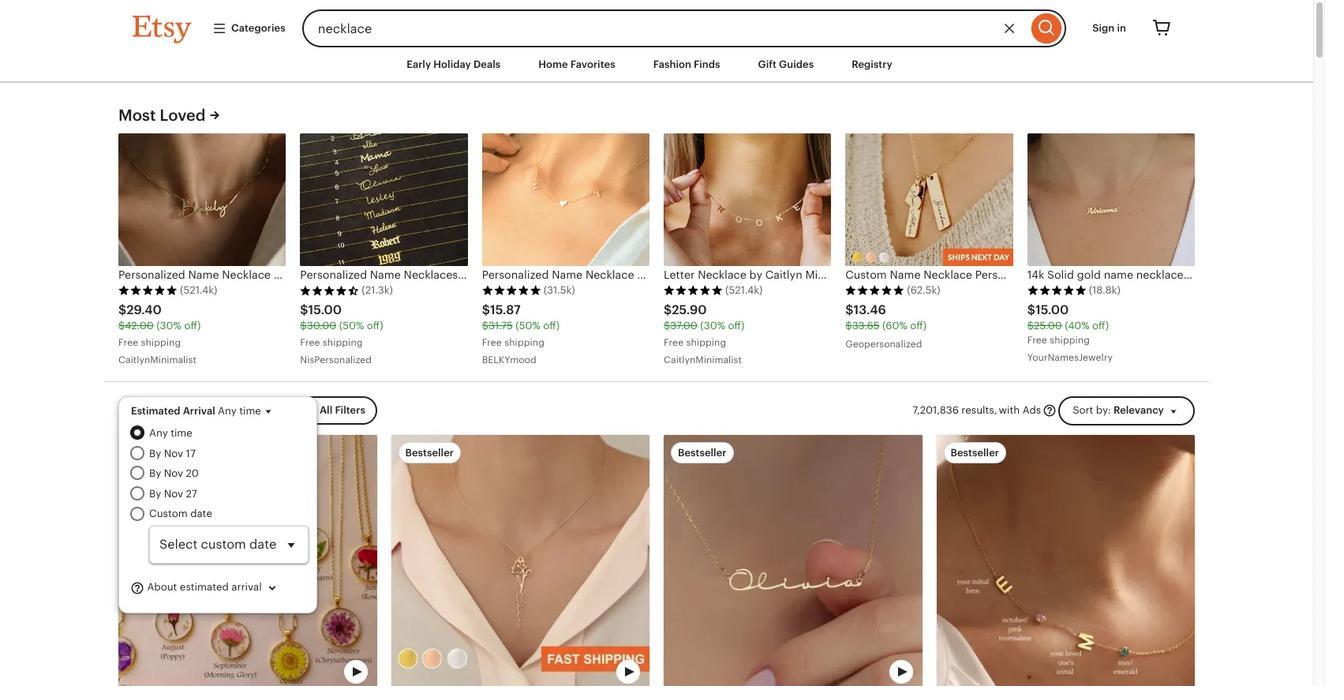 Task type: locate. For each thing, give the bounding box(es) containing it.
(50%
[[339, 320, 364, 332], [516, 320, 541, 332]]

sign
[[1093, 22, 1115, 34]]

2 vertical spatial nov
[[164, 488, 183, 500]]

shipping inside '$ 15.00 $ 30.00 (50% off) free shipping nispersonalized'
[[323, 337, 363, 348]]

caitlynminimalist down 42.00
[[118, 355, 196, 366]]

categories
[[231, 22, 286, 34]]

free inside $ 29.40 $ 42.00 (30% off) free shipping caitlynminimalist
[[118, 337, 138, 348]]

product video element for 4th "bestseller" 'link' from the right
[[118, 435, 377, 686]]

30.00
[[307, 320, 337, 332]]

(50% right 30.00
[[339, 320, 364, 332]]

$ 15.00 $ 30.00 (50% off) free shipping nispersonalized
[[300, 303, 383, 366]]

off) right (60%
[[911, 320, 927, 332]]

1 horizontal spatial product video element
[[391, 435, 650, 686]]

2 caitlynminimalist from the left
[[664, 355, 742, 366]]

3 by from the top
[[149, 488, 161, 500]]

free down 30.00
[[300, 337, 320, 348]]

time
[[239, 405, 261, 417], [171, 427, 193, 439]]

0 horizontal spatial any
[[149, 427, 168, 439]]

$ 29.40 $ 42.00 (30% off) free shipping caitlynminimalist
[[118, 303, 201, 366]]

5 out of 5 stars image
[[118, 285, 178, 296], [482, 285, 541, 296], [664, 285, 723, 296], [846, 285, 905, 296], [1028, 285, 1087, 296]]

2 5 out of 5 stars image from the left
[[482, 285, 541, 296]]

2 by from the top
[[149, 468, 161, 480]]

1 off) from the left
[[184, 320, 201, 332]]

1 vertical spatial time
[[171, 427, 193, 439]]

time up any time link
[[239, 405, 261, 417]]

$
[[118, 303, 127, 318], [300, 303, 308, 318], [482, 303, 490, 318], [664, 303, 672, 318], [846, 303, 854, 318], [1028, 303, 1036, 318], [118, 320, 125, 332], [300, 320, 307, 332], [482, 320, 489, 332], [664, 320, 671, 332], [846, 320, 852, 332], [1028, 320, 1034, 332]]

banner containing categories
[[104, 0, 1210, 47]]

finds
[[694, 58, 721, 70]]

15.00
[[308, 303, 342, 318], [1036, 303, 1069, 318]]

1 vertical spatial by
[[149, 468, 161, 480]]

shipping inside $ 15.87 $ 31.75 (50% off) free shipping belkymood
[[505, 337, 545, 348]]

caitlynminimalist inside $ 25.90 $ 37.00 (30% off) free shipping caitlynminimalist
[[664, 355, 742, 366]]

fashion finds
[[654, 58, 721, 70]]

15.00 inside $ 15.00 $ 25.00 (40% off) free shipping yournamesjewelry
[[1036, 303, 1069, 318]]

estimated arrival any time
[[131, 405, 261, 417]]

1 horizontal spatial caitlynminimalist
[[664, 355, 742, 366]]

1 (50% from the left
[[339, 320, 364, 332]]

0 horizontal spatial caitlynminimalist
[[118, 355, 196, 366]]

0 vertical spatial any
[[218, 405, 237, 417]]

4 bestseller link from the left
[[937, 435, 1195, 686]]

free inside $ 15.00 $ 25.00 (40% off) free shipping yournamesjewelry
[[1028, 335, 1048, 346]]

(18.8k)
[[1089, 285, 1121, 296]]

with ads
[[999, 404, 1042, 416]]

(30%
[[157, 320, 182, 332], [701, 320, 726, 332]]

off) right 37.00
[[728, 320, 745, 332]]

(30% down 25.90
[[701, 320, 726, 332]]

1 caitlynminimalist from the left
[[118, 355, 196, 366]]

2 (50% from the left
[[516, 320, 541, 332]]

all
[[320, 405, 333, 416]]

5 out of 5 stars image for 29.40
[[118, 285, 178, 296]]

off) for $ 29.40 $ 42.00 (30% off) free shipping caitlynminimalist
[[184, 320, 201, 332]]

registry link
[[840, 51, 905, 79]]

(50% right 31.75
[[516, 320, 541, 332]]

(30% inside $ 25.90 $ 37.00 (30% off) free shipping caitlynminimalist
[[701, 320, 726, 332]]

(521.4k) for 29.40
[[180, 285, 217, 296]]

free down 42.00
[[118, 337, 138, 348]]

33.65
[[852, 320, 880, 332]]

1 horizontal spatial (50%
[[516, 320, 541, 332]]

shipping
[[1050, 335, 1090, 346], [141, 337, 181, 348], [323, 337, 363, 348], [505, 337, 545, 348], [687, 337, 727, 348]]

caitlynminimalist
[[118, 355, 196, 366], [664, 355, 742, 366]]

5 out of 5 stars image up "25.00"
[[1028, 285, 1087, 296]]

31.75
[[489, 320, 513, 332]]

None search field
[[302, 9, 1067, 47]]

0 vertical spatial by
[[149, 448, 161, 459]]

3 5 out of 5 stars image from the left
[[664, 285, 723, 296]]

off) inside $ 25.90 $ 37.00 (30% off) free shipping caitlynminimalist
[[728, 320, 745, 332]]

1 5 out of 5 stars image from the left
[[118, 285, 178, 296]]

2 horizontal spatial product video element
[[664, 435, 923, 686]]

bestseller
[[133, 447, 181, 459], [405, 447, 454, 459], [678, 447, 727, 459], [951, 447, 1000, 459]]

5 out of 5 stars image up 13.46
[[846, 285, 905, 296]]

select an estimated delivery date option group
[[130, 426, 309, 564]]

guides
[[779, 58, 814, 70]]

home favorites link
[[527, 51, 627, 79]]

most
[[118, 107, 156, 124]]

favorites
[[571, 58, 616, 70]]

4 5 out of 5 stars image from the left
[[846, 285, 905, 296]]

any up any time link
[[218, 405, 237, 417]]

6 off) from the left
[[1093, 320, 1109, 332]]

personalized name necklaces, personalized name necklaces , script name necklaces, black friday sale , gift for her , persoanlized gift image
[[300, 133, 468, 266]]

2 (30% from the left
[[701, 320, 726, 332]]

free inside '$ 15.00 $ 30.00 (50% off) free shipping nispersonalized'
[[300, 337, 320, 348]]

caitlynminimalist down 37.00
[[664, 355, 742, 366]]

personalized name necklace - initial necklace - letter necklace - custom necklace - wife gifts - gifts for mom - minimalist- christmas  gift image
[[482, 133, 650, 266]]

deals
[[474, 58, 501, 70]]

nov left 17
[[164, 448, 183, 459]]

off) down (21.3k)
[[367, 320, 383, 332]]

nov left "27"
[[164, 488, 183, 500]]

by nov 20
[[149, 468, 199, 480]]

free down "25.00"
[[1028, 335, 1048, 346]]

menu bar
[[104, 47, 1210, 83]]

2 bestseller from the left
[[405, 447, 454, 459]]

2 vertical spatial by
[[149, 488, 161, 500]]

$ 15.87 $ 31.75 (50% off) free shipping belkymood
[[482, 303, 560, 366]]

any inside the select an estimated delivery date option group
[[149, 427, 168, 439]]

17
[[186, 448, 196, 459]]

1 vertical spatial nov
[[164, 468, 183, 480]]

any time link
[[149, 426, 309, 441]]

free down 37.00
[[664, 337, 684, 348]]

off) inside '$ 15.00 $ 30.00 (50% off) free shipping nispersonalized'
[[367, 320, 383, 332]]

(30% inside $ 29.40 $ 42.00 (30% off) free shipping caitlynminimalist
[[157, 320, 182, 332]]

(50% inside $ 15.87 $ 31.75 (50% off) free shipping belkymood
[[516, 320, 541, 332]]

off) down (31.5k)
[[543, 320, 560, 332]]

all filters
[[320, 405, 365, 416]]

(30% down "29.40"
[[157, 320, 182, 332]]

product video element for second "bestseller" 'link'
[[391, 435, 650, 686]]

shipping down 42.00
[[141, 337, 181, 348]]

off) inside $ 15.00 $ 25.00 (40% off) free shipping yournamesjewelry
[[1093, 320, 1109, 332]]

0 horizontal spatial (521.4k)
[[180, 285, 217, 296]]

loved
[[160, 107, 206, 124]]

0 horizontal spatial (50%
[[339, 320, 364, 332]]

banner
[[104, 0, 1210, 47]]

caitlynminimalist for 29.40
[[118, 355, 196, 366]]

0 horizontal spatial 15.00
[[308, 303, 342, 318]]

0 vertical spatial time
[[239, 405, 261, 417]]

(521.4k) up $ 29.40 $ 42.00 (30% off) free shipping caitlynminimalist
[[180, 285, 217, 296]]

$ 25.90 $ 37.00 (30% off) free shipping caitlynminimalist
[[664, 303, 745, 366]]

by for by nov 20
[[149, 468, 161, 480]]

1 (521.4k) from the left
[[180, 285, 217, 296]]

1 (30% from the left
[[157, 320, 182, 332]]

1 horizontal spatial time
[[239, 405, 261, 417]]

nov left 20
[[164, 468, 183, 480]]

by
[[149, 448, 161, 459], [149, 468, 161, 480], [149, 488, 161, 500]]

0 vertical spatial nov
[[164, 448, 183, 459]]

off) right 42.00
[[184, 320, 201, 332]]

0 horizontal spatial (30%
[[157, 320, 182, 332]]

1 horizontal spatial any
[[218, 405, 237, 417]]

any
[[218, 405, 237, 417], [149, 427, 168, 439]]

any down estimated
[[149, 427, 168, 439]]

14k solid gold name necklace, personalized jewelry, personalized gift, initial name necklace, gold name necklace, christmas gift, moms image
[[664, 435, 923, 686]]

5 5 out of 5 stars image from the left
[[1028, 285, 1087, 296]]

shipping up nispersonalized
[[323, 337, 363, 348]]

0 horizontal spatial product video element
[[118, 435, 377, 686]]

free inside $ 15.87 $ 31.75 (50% off) free shipping belkymood
[[482, 337, 502, 348]]

holiday
[[434, 58, 471, 70]]

5 out of 5 stars image up "15.87"
[[482, 285, 541, 296]]

5 off) from the left
[[911, 320, 927, 332]]

custom date
[[149, 507, 212, 519]]

1 bestseller from the left
[[133, 447, 181, 459]]

shipping inside $ 29.40 $ 42.00 (30% off) free shipping caitlynminimalist
[[141, 337, 181, 348]]

off) for $ 13.46 $ 33.65 (60% off) geopersonalized
[[911, 320, 927, 332]]

geopersonalized
[[846, 339, 923, 350]]

5 out of 5 stars image for 13.46
[[846, 285, 905, 296]]

off) inside $ 13.46 $ 33.65 (60% off) geopersonalized
[[911, 320, 927, 332]]

filters
[[335, 405, 365, 416]]

caitlynminimalist inside $ 29.40 $ 42.00 (30% off) free shipping caitlynminimalist
[[118, 355, 196, 366]]

free
[[1028, 335, 1048, 346], [118, 337, 138, 348], [300, 337, 320, 348], [482, 337, 502, 348], [664, 337, 684, 348]]

by up custom
[[149, 488, 161, 500]]

by down the by nov 17
[[149, 468, 161, 480]]

1 15.00 from the left
[[308, 303, 342, 318]]

3 bestseller link from the left
[[664, 435, 923, 686]]

1 horizontal spatial (521.4k)
[[726, 285, 763, 296]]

15.00 for 25.00
[[1036, 303, 1069, 318]]

3 bestseller from the left
[[678, 447, 727, 459]]

15.00 up 30.00
[[308, 303, 342, 318]]

categories button
[[201, 14, 297, 43]]

shipping for $ 15.00 $ 25.00 (40% off) free shipping yournamesjewelry
[[1050, 335, 1090, 346]]

fashion
[[654, 58, 692, 70]]

time up the by nov 17
[[171, 427, 193, 439]]

all filters button
[[291, 397, 377, 425]]

off) for $ 15.87 $ 31.75 (50% off) free shipping belkymood
[[543, 320, 560, 332]]

3 nov from the top
[[164, 488, 183, 500]]

1 horizontal spatial 15.00
[[1036, 303, 1069, 318]]

free for $ 25.90 $ 37.00 (30% off) free shipping caitlynminimalist
[[664, 337, 684, 348]]

shipping down 37.00
[[687, 337, 727, 348]]

most loved link
[[118, 104, 223, 126]]

(31.5k)
[[544, 285, 575, 296]]

2 off) from the left
[[367, 320, 383, 332]]

(30% for 25.90
[[701, 320, 726, 332]]

5 out of 5 stars image up 25.90
[[664, 285, 723, 296]]

off) right '(40%'
[[1093, 320, 1109, 332]]

7,201,836 results,
[[913, 404, 998, 416]]

bestseller link
[[118, 435, 377, 686], [391, 435, 650, 686], [664, 435, 923, 686], [937, 435, 1195, 686]]

3 product video element from the left
[[664, 435, 923, 686]]

1 bestseller link from the left
[[118, 435, 377, 686]]

shipping up the belkymood
[[505, 337, 545, 348]]

37.00
[[671, 320, 698, 332]]

2 nov from the top
[[164, 468, 183, 480]]

shipping down '(40%'
[[1050, 335, 1090, 346]]

about estimated arrival button
[[130, 573, 292, 603]]

15.00 inside '$ 15.00 $ 30.00 (50% off) free shipping nispersonalized'
[[308, 303, 342, 318]]

shipping inside $ 15.00 $ 25.00 (40% off) free shipping yournamesjewelry
[[1050, 335, 1090, 346]]

sort by: relevancy
[[1073, 404, 1164, 416]]

1 by from the top
[[149, 448, 161, 459]]

nov for 17
[[164, 448, 183, 459]]

free down 31.75
[[482, 337, 502, 348]]

2 (521.4k) from the left
[[726, 285, 763, 296]]

(21.3k)
[[362, 285, 393, 296]]

free for $ 15.00 $ 30.00 (50% off) free shipping nispersonalized
[[300, 337, 320, 348]]

1 product video element from the left
[[118, 435, 377, 686]]

shipping inside $ 25.90 $ 37.00 (30% off) free shipping caitlynminimalist
[[687, 337, 727, 348]]

15.00 up "25.00"
[[1036, 303, 1069, 318]]

(50% inside '$ 15.00 $ 30.00 (50% off) free shipping nispersonalized'
[[339, 320, 364, 332]]

off) inside $ 29.40 $ 42.00 (30% off) free shipping caitlynminimalist
[[184, 320, 201, 332]]

nov
[[164, 448, 183, 459], [164, 468, 183, 480], [164, 488, 183, 500]]

4 off) from the left
[[728, 320, 745, 332]]

by down any time
[[149, 448, 161, 459]]

2 15.00 from the left
[[1036, 303, 1069, 318]]

product video element
[[118, 435, 377, 686], [391, 435, 650, 686], [664, 435, 923, 686]]

2 product video element from the left
[[391, 435, 650, 686]]

1 nov from the top
[[164, 448, 183, 459]]

free for $ 15.87 $ 31.75 (50% off) free shipping belkymood
[[482, 337, 502, 348]]

off) inside $ 15.87 $ 31.75 (50% off) free shipping belkymood
[[543, 320, 560, 332]]

3 off) from the left
[[543, 320, 560, 332]]

0 horizontal spatial time
[[171, 427, 193, 439]]

custom
[[149, 507, 188, 519]]

7,201,836
[[913, 404, 959, 416]]

2 bestseller link from the left
[[391, 435, 650, 686]]

free inside $ 25.90 $ 37.00 (30% off) free shipping caitlynminimalist
[[664, 337, 684, 348]]

shipping for $ 25.90 $ 37.00 (30% off) free shipping caitlynminimalist
[[687, 337, 727, 348]]

5 out of 5 stars image up "29.40"
[[118, 285, 178, 296]]

1 vertical spatial any
[[149, 427, 168, 439]]

shipping for $ 15.87 $ 31.75 (50% off) free shipping belkymood
[[505, 337, 545, 348]]

most loved
[[118, 107, 206, 124]]

1 horizontal spatial (30%
[[701, 320, 726, 332]]

(521.4k) up $ 25.90 $ 37.00 (30% off) free shipping caitlynminimalist
[[726, 285, 763, 296]]



Task type: vqa. For each thing, say whether or not it's contained in the screenshot.
AU$ inside Au$ 152.94 Au$ 382.35 (60% Off)
no



Task type: describe. For each thing, give the bounding box(es) containing it.
free for $ 29.40 $ 42.00 (30% off) free shipping caitlynminimalist
[[118, 337, 138, 348]]

15.87
[[490, 303, 521, 318]]

in
[[1118, 22, 1127, 34]]

4.5 out of 5 stars image
[[300, 285, 360, 296]]

$ 13.46 $ 33.65 (60% off) geopersonalized
[[846, 303, 927, 350]]

(40%
[[1065, 320, 1090, 332]]

registry
[[852, 58, 893, 70]]

name necklace with birth flower, flower name necklace, minimalist silver name flower necklace, 14k custom name necklace with birth flower image
[[391, 435, 650, 686]]

gift guides
[[758, 58, 814, 70]]

letter necklace by caitlyn minimalist • name necklace • perfect for your minimalist look • gifts for mom • christmas gift for her • nm54f77 image
[[664, 133, 832, 266]]

estimated
[[131, 405, 180, 417]]

home favorites
[[539, 58, 616, 70]]

5 out of 5 stars image for 15.87
[[482, 285, 541, 296]]

bestseller for product video element associated with 3rd "bestseller" 'link' from the left
[[678, 447, 727, 459]]

time inside the select an estimated delivery date option group
[[171, 427, 193, 439]]

about
[[147, 581, 177, 593]]

off) for $ 15.00 $ 30.00 (50% off) free shipping nispersonalized
[[367, 320, 383, 332]]

free for $ 15.00 $ 25.00 (40% off) free shipping yournamesjewelry
[[1028, 335, 1048, 346]]

25.00
[[1034, 320, 1063, 332]]

gift guides link
[[747, 51, 826, 79]]

ads
[[1023, 404, 1042, 416]]

by nov 17
[[149, 448, 196, 459]]

results,
[[962, 404, 998, 416]]

bestseller for product video element corresponding to 4th "bestseller" 'link' from the right
[[133, 447, 181, 459]]

nov for 27
[[164, 488, 183, 500]]

by for by nov 17
[[149, 448, 161, 459]]

bestseller for product video element associated with second "bestseller" 'link'
[[405, 447, 454, 459]]

estimated
[[180, 581, 229, 593]]

42.00
[[125, 320, 154, 332]]

nov for 20
[[164, 468, 183, 480]]

shipping for $ 29.40 $ 42.00 (30% off) free shipping caitlynminimalist
[[141, 337, 181, 348]]

4 bestseller from the left
[[951, 447, 1000, 459]]

(30% for 29.40
[[157, 320, 182, 332]]

Search for anything text field
[[302, 9, 1028, 47]]

by:
[[1097, 404, 1111, 416]]

sideways initial birthstone necklace,  dainty letter necklace, personalized necklace, birthday gifts for her image
[[937, 435, 1195, 686]]

by nov 20 link
[[149, 466, 309, 482]]

caitlynminimalist for 25.90
[[664, 355, 742, 366]]

date
[[190, 507, 212, 519]]

14k solid gold name necklace , personalized name necklace , gold name necklace , personalized jewelry , personalized gift , christmas gift image
[[1028, 133, 1195, 266]]

about estimated arrival
[[144, 581, 262, 593]]

25.90
[[672, 303, 707, 318]]

sign in button
[[1081, 14, 1139, 43]]

5 out of 5 stars image for 25.90
[[664, 285, 723, 296]]

early
[[407, 58, 431, 70]]

nispersonalized
[[300, 355, 372, 366]]

with
[[999, 404, 1020, 416]]

(521.4k) for 25.90
[[726, 285, 763, 296]]

by nov 27 link
[[149, 486, 309, 502]]

birth month flower necklace, stainless steel real dried flower necklaces, gift for plant lady, birthday gift, gift for mom, christmas gift. image
[[118, 435, 377, 686]]

any time
[[149, 427, 193, 439]]

relevancy
[[1114, 404, 1164, 416]]

by nov 27
[[149, 488, 197, 500]]

gift
[[758, 58, 777, 70]]

shipping for $ 15.00 $ 30.00 (50% off) free shipping nispersonalized
[[323, 337, 363, 348]]

home
[[539, 58, 568, 70]]

27
[[186, 488, 197, 500]]

early holiday deals link
[[395, 51, 513, 79]]

by nov 17 link
[[149, 446, 309, 461]]

belkymood
[[482, 355, 537, 366]]

yournamesjewelry
[[1028, 352, 1113, 363]]

$ 15.00 $ 25.00 (40% off) free shipping yournamesjewelry
[[1028, 303, 1113, 363]]

(60%
[[883, 320, 908, 332]]

20
[[186, 468, 199, 480]]

by for by nov 27
[[149, 488, 161, 500]]

sign in
[[1093, 22, 1127, 34]]

arrival
[[183, 405, 215, 417]]

off) for $ 15.00 $ 25.00 (40% off) free shipping yournamesjewelry
[[1093, 320, 1109, 332]]

5 out of 5 stars image for 15.00
[[1028, 285, 1087, 296]]

off) for $ 25.90 $ 37.00 (30% off) free shipping caitlynminimalist
[[728, 320, 745, 332]]

product video element for 3rd "bestseller" 'link' from the left
[[664, 435, 923, 686]]

fashion finds link
[[642, 51, 732, 79]]

(62.5k)
[[907, 285, 941, 296]]

(50% for 15.87
[[516, 320, 541, 332]]

(50% for 15.00
[[339, 320, 364, 332]]

15.00 for 30.00
[[308, 303, 342, 318]]

arrival
[[232, 581, 262, 593]]

menu bar containing early holiday deals
[[104, 47, 1210, 83]]

sort
[[1073, 404, 1094, 416]]

early holiday deals
[[407, 58, 501, 70]]

custom name necklace personalized gift for women mama necklace for mom engraved gifts handmade jewelry wedding unique holiday gift for her image
[[846, 133, 1014, 266]]

personalized name necklace by caitlynminimalist • gold name necklace with box chain • perfect gift for her • personalized gift • nm81f91 image
[[118, 133, 286, 266]]

29.40
[[127, 303, 162, 318]]

13.46
[[854, 303, 887, 318]]



